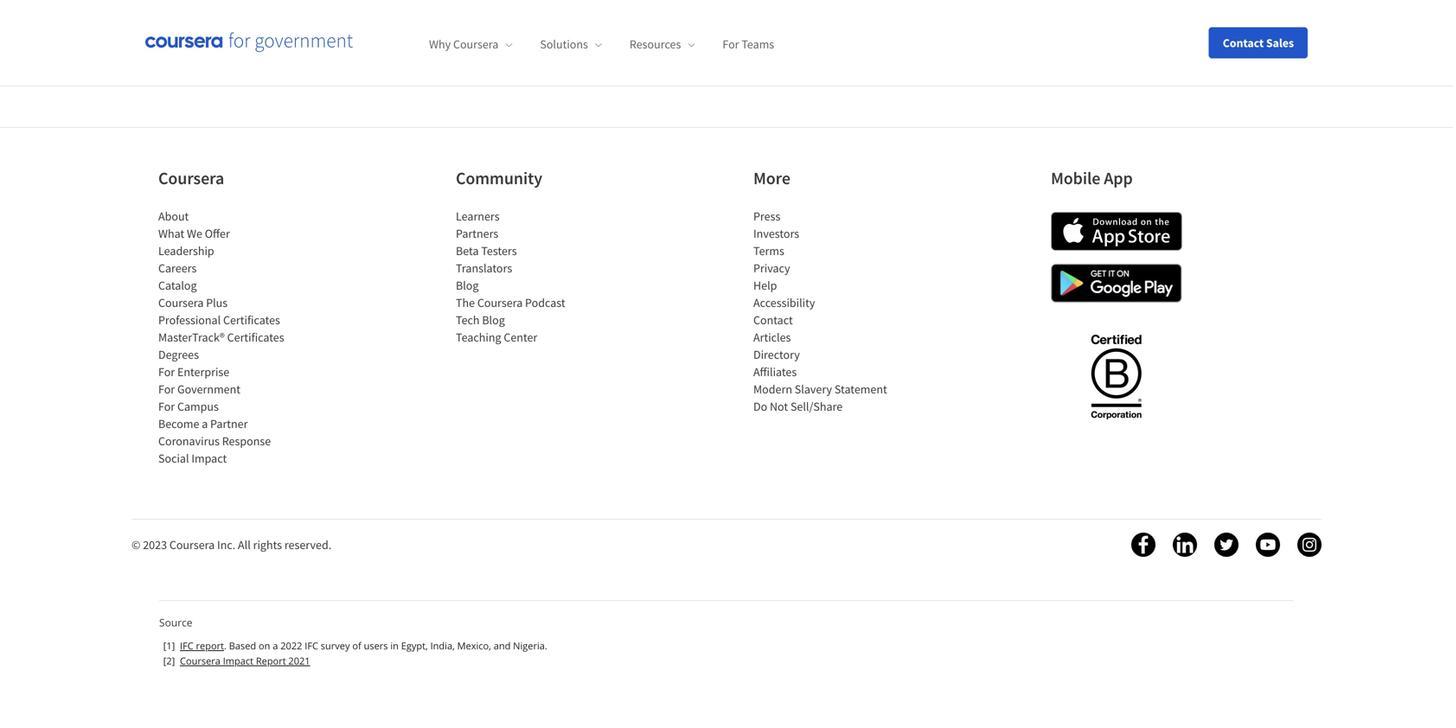 Task type: vqa. For each thing, say whether or not it's contained in the screenshot.
on
yes



Task type: describe. For each thing, give the bounding box(es) containing it.
learners link
[[456, 209, 500, 224]]

reserved.
[[284, 537, 331, 553]]

0 horizontal spatial blog
[[456, 278, 479, 293]]

testers
[[481, 243, 517, 259]]

why
[[429, 37, 451, 52]]

statement
[[835, 382, 887, 397]]

what we offer link
[[158, 226, 230, 241]]

offer
[[205, 226, 230, 241]]

ifc report link
[[180, 639, 224, 652]]

impact inside ifc report . based on a 2022 ifc survey of users in egypt, india, mexico, and nigeria. coursera impact report 2021
[[223, 654, 253, 667]]

a inside about what we offer leadership careers catalog coursera plus professional certificates mastertrack® certificates degrees for enterprise for government for campus become a partner coronavirus response social impact
[[202, 416, 208, 432]]

teaching
[[456, 330, 501, 345]]

articles link
[[753, 330, 791, 345]]

articles
[[753, 330, 791, 345]]

coursera left inc.
[[169, 537, 215, 553]]

coursera up about link at the top left
[[158, 167, 224, 189]]

resources
[[630, 37, 681, 52]]

coursera linkedin image
[[1173, 533, 1197, 557]]

sales
[[1266, 35, 1294, 51]]

investors
[[753, 226, 799, 241]]

coursera inside learners partners beta testers translators blog the coursera podcast tech blog teaching center
[[477, 295, 523, 311]]

we
[[187, 226, 202, 241]]

for enterprise link
[[158, 364, 229, 380]]

contact inside press investors terms privacy help accessibility contact articles directory affiliates modern slavery statement do not sell/share
[[753, 312, 793, 328]]

solutions
[[540, 37, 588, 52]]

teams
[[742, 37, 774, 52]]

list for more
[[753, 208, 900, 415]]

leadership
[[158, 243, 214, 259]]

list for coursera
[[158, 208, 305, 467]]

list for community
[[456, 208, 603, 346]]

ifc report . based on a 2022 ifc survey of users in egypt, india, mexico, and nigeria. coursera impact report 2021
[[180, 639, 547, 667]]

partners link
[[456, 226, 498, 241]]

catalog
[[158, 278, 197, 293]]

mastertrack®
[[158, 330, 225, 345]]

report
[[256, 654, 286, 667]]

accessibility
[[753, 295, 815, 311]]

for teams
[[723, 37, 774, 52]]

for down degrees
[[158, 364, 175, 380]]

become a partner link
[[158, 416, 248, 432]]

coursera plus link
[[158, 295, 228, 311]]

egypt,
[[401, 639, 428, 652]]

degrees link
[[158, 347, 199, 363]]

press
[[753, 209, 780, 224]]

social impact link
[[158, 451, 227, 466]]

more
[[753, 167, 790, 189]]

leadership link
[[158, 243, 214, 259]]

rights
[[253, 537, 282, 553]]

terms
[[753, 243, 784, 259]]

help
[[753, 278, 777, 293]]

of
[[352, 639, 361, 652]]

download on the app store image
[[1051, 212, 1182, 251]]

survey
[[321, 639, 350, 652]]

professional
[[158, 312, 221, 328]]

coursera impact report 2021 link
[[180, 654, 310, 667]]

terms link
[[753, 243, 784, 259]]

translators
[[456, 260, 512, 276]]

coursera right why
[[453, 37, 499, 52]]

campus
[[177, 399, 219, 414]]

mobile
[[1051, 167, 1101, 189]]

careers
[[158, 260, 197, 276]]

beta testers link
[[456, 243, 517, 259]]

accessibility link
[[753, 295, 815, 311]]

0 vertical spatial certificates
[[223, 312, 280, 328]]

in
[[390, 639, 399, 652]]

learners partners beta testers translators blog the coursera podcast tech blog teaching center
[[456, 209, 565, 345]]

partners
[[456, 226, 498, 241]]

about
[[158, 209, 189, 224]]

logo of certified b corporation image
[[1081, 324, 1152, 428]]

the coursera podcast link
[[456, 295, 565, 311]]

source
[[159, 616, 193, 630]]

social
[[158, 451, 189, 466]]

enterprise
[[177, 364, 229, 380]]

1 horizontal spatial blog
[[482, 312, 505, 328]]

about link
[[158, 209, 189, 224]]

2021
[[288, 654, 310, 667]]

privacy
[[753, 260, 790, 276]]

based
[[229, 639, 256, 652]]

on
[[259, 639, 270, 652]]

why coursera link
[[429, 37, 512, 52]]

report
[[196, 639, 224, 652]]

get it on google play image
[[1051, 264, 1182, 303]]

coronavirus response link
[[158, 433, 271, 449]]

coronavirus
[[158, 433, 220, 449]]

contact inside contact sales button
[[1223, 35, 1264, 51]]

podcast
[[525, 295, 565, 311]]

catalog link
[[158, 278, 197, 293]]

modern
[[753, 382, 792, 397]]



Task type: locate. For each thing, give the bounding box(es) containing it.
1 list from the left
[[158, 208, 305, 467]]

press link
[[753, 209, 780, 224]]

0 vertical spatial a
[[202, 416, 208, 432]]

1 ifc from the left
[[180, 639, 193, 652]]

coursera
[[453, 37, 499, 52], [158, 167, 224, 189], [158, 295, 204, 311], [477, 295, 523, 311], [169, 537, 215, 553], [180, 654, 220, 667]]

1 horizontal spatial a
[[273, 639, 278, 652]]

certificates up mastertrack® certificates link
[[223, 312, 280, 328]]

2023
[[143, 537, 167, 553]]

0 horizontal spatial list
[[158, 208, 305, 467]]

coursera down ifc report link
[[180, 654, 220, 667]]

why coursera
[[429, 37, 499, 52]]

2022
[[280, 639, 302, 652]]

directory
[[753, 347, 800, 363]]

do not sell/share link
[[753, 399, 843, 414]]

list containing learners
[[456, 208, 603, 346]]

1 vertical spatial certificates
[[227, 330, 284, 345]]

0 vertical spatial blog
[[456, 278, 479, 293]]

a
[[202, 416, 208, 432], [273, 639, 278, 652]]

mexico,
[[457, 639, 491, 652]]

app
[[1104, 167, 1133, 189]]

0 horizontal spatial ifc
[[180, 639, 193, 652]]

careers link
[[158, 260, 197, 276]]

©
[[131, 537, 140, 553]]

impact
[[191, 451, 227, 466], [223, 654, 253, 667]]

certificates down professional certificates link
[[227, 330, 284, 345]]

affiliates
[[753, 364, 797, 380]]

impact inside about what we offer leadership careers catalog coursera plus professional certificates mastertrack® certificates degrees for enterprise for government for campus become a partner coronavirus response social impact
[[191, 451, 227, 466]]

translators link
[[456, 260, 512, 276]]

1 vertical spatial a
[[273, 639, 278, 652]]

teaching center link
[[456, 330, 537, 345]]

for
[[723, 37, 739, 52], [158, 364, 175, 380], [158, 382, 175, 397], [158, 399, 175, 414]]

a right on
[[273, 639, 278, 652]]

0 horizontal spatial contact
[[753, 312, 793, 328]]

list containing press
[[753, 208, 900, 415]]

2 ifc from the left
[[305, 639, 318, 652]]

slavery
[[795, 382, 832, 397]]

sell/share
[[791, 399, 843, 414]]

for up become on the bottom
[[158, 399, 175, 414]]

for teams link
[[723, 37, 774, 52]]

impact down based
[[223, 654, 253, 667]]

coursera facebook image
[[1131, 533, 1156, 557]]

affiliates link
[[753, 364, 797, 380]]

© 2023 coursera inc. all rights reserved.
[[131, 537, 331, 553]]

users
[[364, 639, 388, 652]]

1 horizontal spatial list
[[456, 208, 603, 346]]

community
[[456, 167, 542, 189]]

resources link
[[630, 37, 695, 52]]

contact left the sales
[[1223, 35, 1264, 51]]

coursera inside ifc report . based on a 2022 ifc survey of users in egypt, india, mexico, and nigeria. coursera impact report 2021
[[180, 654, 220, 667]]

1 horizontal spatial ifc
[[305, 639, 318, 652]]

1 vertical spatial contact
[[753, 312, 793, 328]]

0 vertical spatial impact
[[191, 451, 227, 466]]

plus
[[206, 295, 228, 311]]

mastertrack® certificates link
[[158, 330, 284, 345]]

contact sales
[[1223, 35, 1294, 51]]

contact link
[[753, 312, 793, 328]]

contact up articles link
[[753, 312, 793, 328]]

solutions link
[[540, 37, 602, 52]]

learners
[[456, 209, 500, 224]]

a inside ifc report . based on a 2022 ifc survey of users in egypt, india, mexico, and nigeria. coursera impact report 2021
[[273, 639, 278, 652]]

2 horizontal spatial list
[[753, 208, 900, 415]]

degrees
[[158, 347, 199, 363]]

impact down coronavirus response link at left bottom
[[191, 451, 227, 466]]

the
[[456, 295, 475, 311]]

for campus link
[[158, 399, 219, 414]]

beta
[[456, 243, 479, 259]]

ifc left report
[[180, 639, 193, 652]]

inc.
[[217, 537, 235, 553]]

1 vertical spatial impact
[[223, 654, 253, 667]]

about what we offer leadership careers catalog coursera plus professional certificates mastertrack® certificates degrees for enterprise for government for campus become a partner coronavirus response social impact
[[158, 209, 284, 466]]

coursera for government image
[[145, 33, 353, 53]]

0 horizontal spatial a
[[202, 416, 208, 432]]

certificates
[[223, 312, 280, 328], [227, 330, 284, 345]]

india,
[[430, 639, 455, 652]]

help link
[[753, 278, 777, 293]]

modern slavery statement link
[[753, 382, 887, 397]]

1 horizontal spatial contact
[[1223, 35, 1264, 51]]

blog up teaching center link
[[482, 312, 505, 328]]

coursera instagram image
[[1297, 533, 1322, 557]]

blog
[[456, 278, 479, 293], [482, 312, 505, 328]]

a down campus at the bottom of the page
[[202, 416, 208, 432]]

government
[[177, 382, 240, 397]]

response
[[222, 433, 271, 449]]

contact
[[1223, 35, 1264, 51], [753, 312, 793, 328]]

blog up the
[[456, 278, 479, 293]]

what
[[158, 226, 184, 241]]

partner
[[210, 416, 248, 432]]

not
[[770, 399, 788, 414]]

list
[[158, 208, 305, 467], [456, 208, 603, 346], [753, 208, 900, 415]]

.
[[224, 639, 227, 652]]

for government link
[[158, 382, 240, 397]]

nigeria.
[[513, 639, 547, 652]]

tech blog link
[[456, 312, 505, 328]]

coursera up tech blog "link"
[[477, 295, 523, 311]]

0 vertical spatial contact
[[1223, 35, 1264, 51]]

coursera down catalog link
[[158, 295, 204, 311]]

contact sales button
[[1209, 27, 1308, 58]]

2 list from the left
[[456, 208, 603, 346]]

press investors terms privacy help accessibility contact articles directory affiliates modern slavery statement do not sell/share
[[753, 209, 887, 414]]

blog link
[[456, 278, 479, 293]]

tech
[[456, 312, 480, 328]]

professional certificates link
[[158, 312, 280, 328]]

coursera inside about what we offer leadership careers catalog coursera plus professional certificates mastertrack® certificates degrees for enterprise for government for campus become a partner coronavirus response social impact
[[158, 295, 204, 311]]

coursera twitter image
[[1214, 533, 1239, 557]]

1 vertical spatial blog
[[482, 312, 505, 328]]

for left teams
[[723, 37, 739, 52]]

ifc up 2021
[[305, 639, 318, 652]]

mobile app
[[1051, 167, 1133, 189]]

privacy link
[[753, 260, 790, 276]]

3 list from the left
[[753, 208, 900, 415]]

do
[[753, 399, 767, 414]]

coursera youtube image
[[1256, 533, 1280, 557]]

list containing about
[[158, 208, 305, 467]]

for up for campus link
[[158, 382, 175, 397]]



